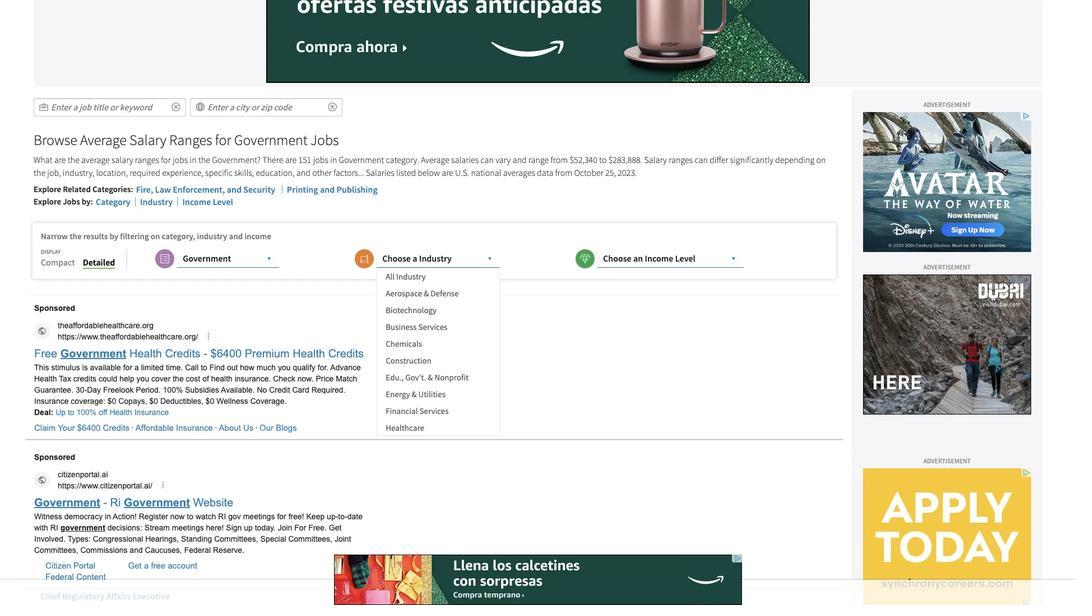 Task type: locate. For each thing, give the bounding box(es) containing it.
salaries
[[366, 167, 394, 178]]

can up national
[[481, 154, 494, 166]]

0 horizontal spatial can
[[481, 154, 494, 166]]

ranges left differ
[[669, 154, 693, 166]]

business
[[386, 322, 417, 333]]

0 vertical spatial industry
[[140, 196, 173, 207]]

triangle down image
[[486, 254, 494, 263], [729, 254, 738, 263]]

&
[[424, 288, 429, 299], [428, 372, 433, 383], [412, 389, 417, 400]]

0 horizontal spatial jobs
[[173, 154, 188, 166]]

1 horizontal spatial are
[[285, 154, 297, 166]]

& for utilities
[[412, 389, 417, 400]]

from inside category.                 average salaries can vary and range from $52,340 to $283,888.                 salary ranges can differ significantly depending on the job, industry, location, required experience, specific skills, education, and other factors... salaries listed below are
[[551, 154, 568, 166]]

average up average
[[80, 130, 127, 149]]

1 horizontal spatial jobs
[[313, 154, 329, 166]]

average up the below
[[421, 154, 450, 166]]

differ
[[710, 154, 729, 166]]

aerospace & defense link
[[377, 285, 500, 302]]

government down industry
[[183, 253, 231, 264]]

services down "biotechnology" link
[[418, 322, 448, 333]]

jobs
[[311, 130, 339, 149], [63, 196, 80, 207]]

enforcement,
[[173, 184, 225, 195]]

are left u.s.
[[442, 167, 453, 178]]

salary right $283,888. in the right of the page
[[644, 154, 667, 166]]

level
[[213, 196, 233, 207], [675, 253, 696, 264]]

from up u.s. national averages data from october 25, 2023.
[[551, 154, 568, 166]]

salary
[[129, 130, 166, 149], [644, 154, 667, 166]]

0 vertical spatial income
[[182, 196, 211, 207]]

other
[[312, 167, 332, 178]]

average for category.
[[421, 154, 450, 166]]

industry down law
[[140, 196, 173, 207]]

printing
[[287, 184, 318, 195]]

for up what are the average salary ranges for jobs in the government ?                 there are 151 jobs in government
[[215, 130, 231, 149]]

0 vertical spatial for
[[215, 130, 231, 149]]

jobs up 151
[[311, 130, 339, 149]]

and up the 'averages'
[[513, 154, 527, 166]]

on right depending
[[816, 154, 826, 166]]

are left 151
[[285, 154, 297, 166]]

1 horizontal spatial salary
[[644, 154, 667, 166]]

by
[[110, 231, 118, 242]]

explore
[[34, 184, 61, 194], [34, 196, 61, 207]]

1 horizontal spatial triangle down image
[[729, 254, 738, 263]]

for up experience,
[[161, 154, 171, 166]]

& for defense
[[424, 288, 429, 299]]

0 vertical spatial &
[[424, 288, 429, 299]]

categories:
[[92, 184, 133, 194]]

0 horizontal spatial salary
[[129, 130, 166, 149]]

services for financial services
[[420, 406, 449, 417]]

the
[[68, 154, 80, 166], [198, 154, 210, 166], [34, 167, 46, 178], [70, 231, 82, 242]]

choose
[[382, 253, 411, 264], [603, 253, 632, 264]]

& inside aerospace & defense link
[[424, 288, 429, 299]]

choose left an
[[603, 253, 632, 264]]

energy
[[386, 389, 410, 400]]

1 vertical spatial salary
[[644, 154, 667, 166]]

government
[[234, 130, 308, 149], [212, 154, 257, 166], [339, 154, 384, 166], [183, 253, 231, 264]]

chief regulatory affairs executive link
[[40, 591, 170, 602]]

security
[[243, 184, 275, 195]]

0 vertical spatial on
[[816, 154, 826, 166]]

1 horizontal spatial level
[[675, 253, 696, 264]]

are inside category.                 average salaries can vary and range from $52,340 to $283,888.                 salary ranges can differ significantly depending on the job, industry, location, required experience, specific skills, education, and other factors... salaries listed below are
[[442, 167, 453, 178]]

0 horizontal spatial ranges
[[135, 154, 159, 166]]

0 vertical spatial advertisement
[[924, 100, 971, 109]]

can
[[481, 154, 494, 166], [695, 154, 708, 166]]

jobs up other
[[313, 154, 329, 166]]

$283,888.
[[609, 154, 643, 166]]

for
[[215, 130, 231, 149], [161, 154, 171, 166]]

government up the factors...
[[339, 154, 384, 166]]

1 vertical spatial advertisement
[[924, 263, 971, 271]]

1 triangle down image from the left
[[486, 254, 494, 263]]

2 jobs from the left
[[313, 154, 329, 166]]

in
[[190, 154, 197, 166], [330, 154, 337, 166]]

can left differ
[[695, 154, 708, 166]]

1 vertical spatial average
[[421, 154, 450, 166]]

level down the fire, law enforcement, and security "link"
[[213, 196, 233, 207]]

triangle down image for choose an income level
[[729, 254, 738, 263]]

choose for choose an income level
[[603, 253, 632, 264]]

0 horizontal spatial are
[[54, 154, 66, 166]]

1 vertical spatial income
[[645, 253, 674, 264]]

None search field
[[34, 98, 186, 117]]

edu., gov't. & nonprofit
[[386, 372, 469, 383]]

1 horizontal spatial in
[[330, 154, 337, 166]]

related
[[63, 184, 91, 194]]

industry up aerospace
[[396, 271, 426, 282]]

1 vertical spatial services
[[420, 406, 449, 417]]

1 horizontal spatial jobs
[[311, 130, 339, 149]]

1 vertical spatial for
[[161, 154, 171, 166]]

ranges
[[135, 154, 159, 166], [669, 154, 693, 166]]

in up experience,
[[190, 154, 197, 166]]

jobs up experience,
[[173, 154, 188, 166]]

2 triangle down image from the left
[[729, 254, 738, 263]]

the down what
[[34, 167, 46, 178]]

0 vertical spatial average
[[80, 130, 127, 149]]

2 explore from the top
[[34, 196, 61, 207]]

2 horizontal spatial are
[[442, 167, 453, 178]]

Enter a city or zip code search field
[[190, 98, 343, 117]]

business services
[[386, 322, 448, 333]]

1 horizontal spatial choose
[[603, 253, 632, 264]]

0 vertical spatial level
[[213, 196, 233, 207]]

energy & utilities link
[[377, 386, 500, 403]]

2 vertical spatial advertisement
[[924, 457, 971, 465]]

1 horizontal spatial ranges
[[669, 154, 693, 166]]

from right the data
[[555, 167, 573, 178]]

salary up the salary
[[129, 130, 166, 149]]

1 horizontal spatial on
[[816, 154, 826, 166]]

1 jobs from the left
[[173, 154, 188, 166]]

& right energy
[[412, 389, 417, 400]]

nonprofit
[[435, 372, 469, 383]]

None search field
[[190, 98, 343, 117]]

required
[[130, 167, 160, 178]]

specific
[[205, 167, 233, 178]]

there
[[263, 154, 283, 166]]

average inside category.                 average salaries can vary and range from $52,340 to $283,888.                 salary ranges can differ significantly depending on the job, industry, location, required experience, specific skills, education, and other factors... salaries listed below are
[[421, 154, 450, 166]]

1 vertical spatial &
[[428, 372, 433, 383]]

and
[[513, 154, 527, 166], [296, 167, 311, 178], [227, 184, 242, 195], [320, 184, 335, 195], [229, 231, 243, 242]]

0 vertical spatial from
[[551, 154, 568, 166]]

1 vertical spatial from
[[555, 167, 573, 178]]

1 vertical spatial on
[[151, 231, 160, 242]]

1 ranges from the left
[[135, 154, 159, 166]]

job image
[[39, 103, 48, 112]]

0 horizontal spatial choose
[[382, 253, 411, 264]]

regulatory
[[62, 591, 105, 602]]

0 horizontal spatial triangle down image
[[486, 254, 494, 263]]

income level link
[[182, 196, 233, 207]]

& right gov't.
[[428, 372, 433, 383]]

0 vertical spatial jobs
[[311, 130, 339, 149]]

services down utilities
[[420, 406, 449, 417]]

3 advertisement from the top
[[924, 457, 971, 465]]

aerospace & defense
[[386, 288, 459, 299]]

are
[[54, 154, 66, 166], [285, 154, 297, 166], [442, 167, 453, 178]]

factors...
[[334, 167, 364, 178]]

advertisement region
[[266, 0, 810, 83], [863, 112, 1031, 252], [863, 275, 1031, 415], [863, 469, 1031, 605], [334, 555, 742, 605]]

category
[[96, 196, 130, 207]]

industry
[[140, 196, 173, 207], [419, 253, 452, 264], [396, 271, 426, 282]]

executive
[[133, 591, 170, 602]]

2 vertical spatial &
[[412, 389, 417, 400]]

narrow the results by filtering on category, industry and income
[[41, 231, 271, 242]]

jobs down "related"
[[63, 196, 80, 207]]

1 vertical spatial jobs
[[63, 196, 80, 207]]

listed
[[396, 167, 416, 178]]

paymarket image
[[196, 103, 205, 112]]

remove image
[[328, 103, 337, 112]]

2 ranges from the left
[[669, 154, 693, 166]]

choose left a
[[382, 253, 411, 264]]

healthcare link
[[377, 420, 500, 437]]

what are the average salary ranges for jobs in the government ?                 there are 151 jobs in government
[[34, 154, 384, 166]]

1 horizontal spatial can
[[695, 154, 708, 166]]

explore for explore related categories:
[[34, 184, 61, 194]]

2023.
[[618, 167, 637, 178]]

services
[[418, 322, 448, 333], [420, 406, 449, 417]]

publishing
[[337, 184, 378, 195]]

0 horizontal spatial for
[[161, 154, 171, 166]]

& inside "edu., gov't. & nonprofit" link
[[428, 372, 433, 383]]

average
[[81, 154, 110, 166]]

ranges up 'required'
[[135, 154, 159, 166]]

0 horizontal spatial jobs
[[63, 196, 80, 207]]

average
[[80, 130, 127, 149], [421, 154, 450, 166]]

income down enforcement,
[[182, 196, 211, 207]]

0 vertical spatial services
[[418, 322, 448, 333]]

?
[[257, 154, 261, 166]]

1 horizontal spatial average
[[421, 154, 450, 166]]

data
[[537, 167, 554, 178]]

u.s. national averages data from october 25, 2023.
[[455, 167, 637, 178]]

are up job,
[[54, 154, 66, 166]]

services inside 'link'
[[420, 406, 449, 417]]

1 choose from the left
[[382, 253, 411, 264]]

explore jobs by:
[[34, 196, 93, 207]]

advertisement
[[924, 100, 971, 109], [924, 263, 971, 271], [924, 457, 971, 465]]

industry up all industry link
[[419, 253, 452, 264]]

0 horizontal spatial average
[[80, 130, 127, 149]]

on right filtering
[[151, 231, 160, 242]]

level right an
[[675, 253, 696, 264]]

2 in from the left
[[330, 154, 337, 166]]

0 horizontal spatial in
[[190, 154, 197, 166]]

government up skills,
[[212, 154, 257, 166]]

display compact
[[41, 248, 75, 268]]

0 vertical spatial salary
[[129, 130, 166, 149]]

0 vertical spatial explore
[[34, 184, 61, 194]]

2 vertical spatial industry
[[396, 271, 426, 282]]

average for browse
[[80, 130, 127, 149]]

edu.,
[[386, 372, 404, 383]]

0 horizontal spatial level
[[213, 196, 233, 207]]

1 vertical spatial explore
[[34, 196, 61, 207]]

in up other
[[330, 154, 337, 166]]

category link
[[96, 196, 130, 207]]

what
[[34, 154, 53, 166]]

income right an
[[645, 253, 674, 264]]

& inside energy & utilities link
[[412, 389, 417, 400]]

income level
[[182, 196, 233, 207]]

1 explore from the top
[[34, 184, 61, 194]]

1 advertisement from the top
[[924, 100, 971, 109]]

choose a industry
[[382, 253, 452, 264]]

& left defense
[[424, 288, 429, 299]]

2 choose from the left
[[603, 253, 632, 264]]



Task type: describe. For each thing, give the bounding box(es) containing it.
filtering
[[120, 231, 149, 242]]

25,
[[605, 167, 616, 178]]

depending
[[775, 154, 815, 166]]

1 horizontal spatial for
[[215, 130, 231, 149]]

construction
[[386, 356, 432, 366]]

fire, law enforcement, and security
[[136, 184, 275, 195]]

vary
[[496, 154, 511, 166]]

affairs
[[106, 591, 131, 602]]

1 can from the left
[[481, 154, 494, 166]]

services for business services
[[418, 322, 448, 333]]

browse
[[34, 130, 77, 149]]

range
[[529, 154, 549, 166]]

a
[[413, 253, 417, 264]]

and down 151
[[296, 167, 311, 178]]

1 vertical spatial level
[[675, 253, 696, 264]]

detailed button
[[83, 256, 115, 269]]

detailed
[[83, 257, 115, 268]]

1 horizontal spatial income
[[645, 253, 674, 264]]

the up the specific on the top of the page
[[198, 154, 210, 166]]

chemicals link
[[377, 336, 500, 353]]

income
[[245, 231, 271, 242]]

edu., gov't. & nonprofit link
[[377, 370, 500, 386]]

significantly
[[730, 154, 774, 166]]

all industry link
[[377, 269, 500, 285]]

0 horizontal spatial income
[[182, 196, 211, 207]]

printing and publishing
[[287, 184, 378, 195]]

to
[[599, 154, 607, 166]]

printing and publishing link
[[287, 184, 378, 195]]

category.
[[386, 154, 419, 166]]

government up there
[[234, 130, 308, 149]]

the left the results
[[70, 231, 82, 242]]

aerospace
[[386, 288, 422, 299]]

salary inside category.                 average salaries can vary and range from $52,340 to $283,888.                 salary ranges can differ significantly depending on the job, industry, location, required experience, specific skills, education, and other factors... salaries listed below are
[[644, 154, 667, 166]]

Enter a job title or keyword search field
[[34, 98, 186, 117]]

on inside category.                 average salaries can vary and range from $52,340 to $283,888.                 salary ranges can differ significantly depending on the job, industry, location, required experience, specific skills, education, and other factors... salaries listed below are
[[816, 154, 826, 166]]

category.                 average salaries can vary and range from $52,340 to $283,888.                 salary ranges can differ significantly depending on the job, industry, location, required experience, specific skills, education, and other factors... salaries listed below are
[[34, 154, 826, 178]]

chemicals
[[386, 339, 422, 349]]

chief
[[40, 591, 60, 602]]

$52,340
[[570, 154, 598, 166]]

triangle down image for choose a industry
[[486, 254, 494, 263]]

explore related categories:
[[34, 184, 133, 194]]

choose for choose a industry
[[382, 253, 411, 264]]

choose an income level
[[603, 253, 696, 264]]

u.s.
[[455, 167, 469, 178]]

1 in from the left
[[190, 154, 197, 166]]

all
[[386, 271, 395, 282]]

triangle down image
[[265, 254, 274, 263]]

education,
[[256, 167, 295, 178]]

financial
[[386, 406, 418, 417]]

salary
[[112, 154, 133, 166]]

industry,
[[63, 167, 94, 178]]

explore for explore jobs by:
[[34, 196, 61, 207]]

an
[[633, 253, 643, 264]]

job,
[[47, 167, 61, 178]]

and left the income
[[229, 231, 243, 242]]

and down other
[[320, 184, 335, 195]]

fire, law enforcement, and security link
[[136, 184, 275, 195]]

financial services
[[386, 406, 449, 417]]

by:
[[82, 196, 93, 207]]

utilities
[[419, 389, 446, 400]]

october
[[574, 167, 604, 178]]

0 horizontal spatial on
[[151, 231, 160, 242]]

151
[[298, 154, 311, 166]]

national
[[471, 167, 501, 178]]

gov't.
[[405, 372, 426, 383]]

financial services link
[[377, 403, 500, 420]]

fire,
[[136, 184, 153, 195]]

compact button
[[41, 256, 75, 269]]

all industry
[[386, 271, 426, 282]]

below
[[418, 167, 440, 178]]

law
[[155, 184, 171, 195]]

remove image
[[172, 103, 181, 112]]

chief regulatory affairs executive
[[40, 591, 170, 602]]

salaries
[[451, 154, 479, 166]]

healthcare
[[386, 423, 424, 433]]

construction link
[[377, 353, 500, 370]]

compact
[[41, 257, 75, 268]]

2 advertisement from the top
[[924, 263, 971, 271]]

biotechnology link
[[377, 302, 500, 319]]

business services link
[[377, 319, 500, 336]]

1 vertical spatial industry
[[419, 253, 452, 264]]

narrow
[[41, 231, 68, 242]]

the up industry,
[[68, 154, 80, 166]]

2 can from the left
[[695, 154, 708, 166]]

defense
[[431, 288, 459, 299]]

ranges
[[169, 130, 212, 149]]

ranges inside category.                 average salaries can vary and range from $52,340 to $283,888.                 salary ranges can differ significantly depending on the job, industry, location, required experience, specific skills, education, and other factors... salaries listed below are
[[669, 154, 693, 166]]

browse average salary ranges for government jobs
[[34, 130, 339, 149]]

display
[[41, 248, 60, 256]]

results
[[83, 231, 108, 242]]

the inside category.                 average salaries can vary and range from $52,340 to $283,888.                 salary ranges can differ significantly depending on the job, industry, location, required experience, specific skills, education, and other factors... salaries listed below are
[[34, 167, 46, 178]]

industry link
[[140, 196, 173, 207]]

energy & utilities
[[386, 389, 446, 400]]

and down skills,
[[227, 184, 242, 195]]



Task type: vqa. For each thing, say whether or not it's contained in the screenshot.
topmost Average
yes



